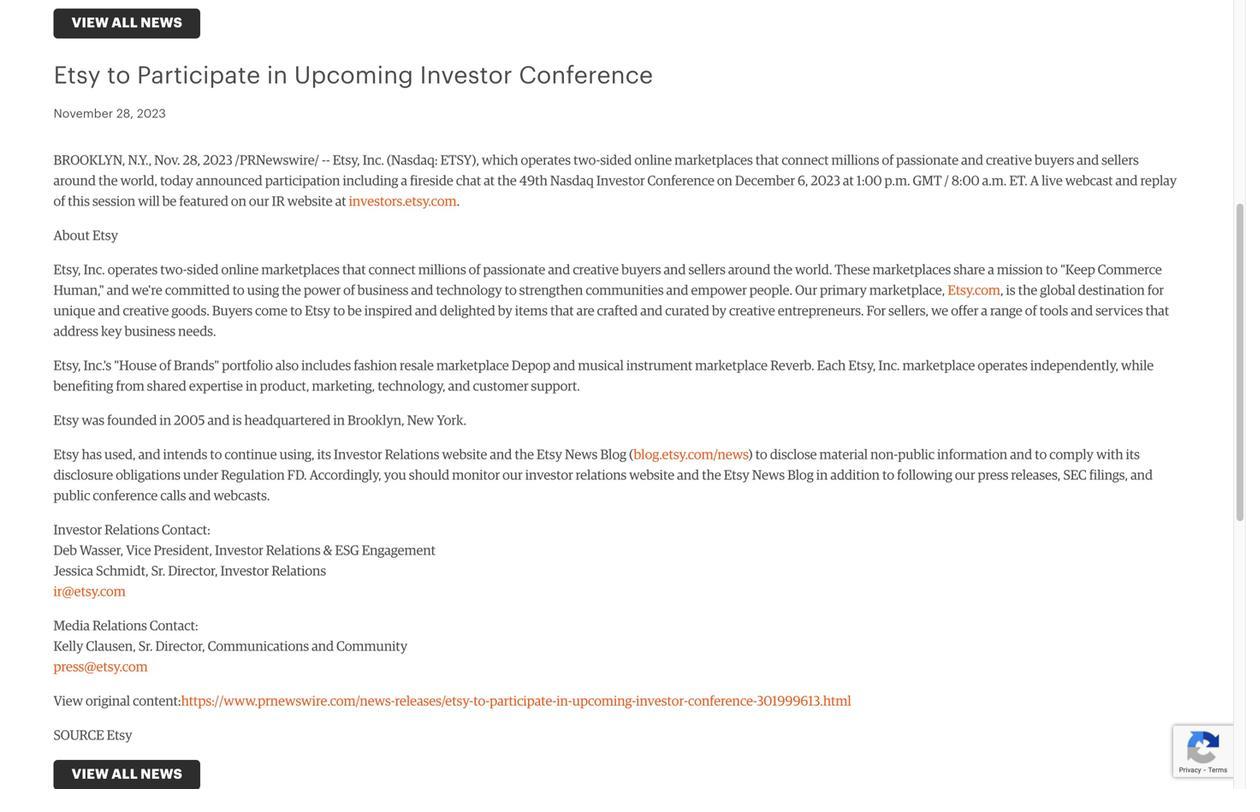 Task type: vqa. For each thing, say whether or not it's contained in the screenshot.
the Leadership
no



Task type: locate. For each thing, give the bounding box(es) containing it.
0 vertical spatial blog
[[600, 449, 626, 462]]

sided inside etsy, inc. operates two-sided online marketplaces that connect millions of passionate and creative buyers and sellers around the world. these marketplaces share a mission to "keep commerce human," and we're committed to using the power of business and technology to strengthen communities and empower people. our primary marketplace,
[[187, 264, 219, 277]]

source
[[53, 729, 104, 743]]

0 vertical spatial contact:
[[162, 524, 210, 538]]

creative up communities
[[573, 264, 619, 277]]

1 vertical spatial public
[[53, 490, 90, 503]]

that down 'strengthen'
[[550, 305, 574, 319]]

news inside the ) to disclose material non-public information and to comply with its disclosure obligations under regulation fd. accordingly, you should monitor our investor relations website and the etsy news blog in addition to following our press releases, sec filings, and public conference calls and webcasts.
[[752, 469, 785, 483]]

headquartered
[[244, 414, 331, 428]]

public down disclosure
[[53, 490, 90, 503]]

marketplaces
[[674, 154, 753, 168], [261, 264, 340, 277], [873, 264, 951, 277]]

fireside
[[410, 175, 453, 188]]

of left this on the top of the page
[[53, 195, 65, 209]]

is up range
[[1006, 284, 1015, 298]]

1 horizontal spatial be
[[348, 305, 362, 319]]

0 vertical spatial passionate
[[896, 154, 959, 168]]

1 horizontal spatial its
[[1126, 449, 1140, 462]]

2 all from the top
[[111, 768, 138, 781]]

1 horizontal spatial millions
[[831, 154, 879, 168]]

relations up vice
[[105, 524, 159, 538]]

two- up nasdaq
[[573, 154, 600, 168]]

1 vertical spatial view
[[53, 695, 83, 709]]

1 horizontal spatial 28,
[[183, 154, 200, 168]]

2 vertical spatial inc.
[[878, 360, 900, 373]]

that up december
[[755, 154, 779, 168]]

online up conference on
[[634, 154, 672, 168]]

at
[[484, 175, 495, 188], [843, 175, 854, 188], [335, 195, 346, 209]]

, inside the , is the global destination for unique and creative goods. buyers come to etsy to be inspired and delighted by items that are crafted and curated by creative entrepreneurs. for sellers, we offer a range of tools and services that address key business needs.
[[1000, 284, 1003, 298]]

millions up technology
[[418, 264, 466, 277]]

blog left (
[[600, 449, 626, 462]]

2 horizontal spatial website
[[629, 469, 674, 483]]

of
[[882, 154, 894, 168], [53, 195, 65, 209], [469, 264, 480, 277], [343, 284, 355, 298], [1025, 305, 1037, 319], [159, 360, 171, 373]]

-
[[322, 154, 326, 168], [326, 154, 330, 168]]

0 vertical spatial ,
[[149, 154, 152, 168]]

sr. up com link
[[138, 640, 153, 654]]

2023 up brooklyn, n.y. , nov. 28, 2023
[[137, 108, 166, 120]]

the inside the ) to disclose material non-public information and to comply with its disclosure obligations under regulation fd. accordingly, you should monitor our investor relations website and the etsy news blog in addition to following our press releases, sec filings, and public conference calls and webcasts.
[[702, 469, 721, 483]]

1 horizontal spatial by
[[712, 305, 727, 319]]

live
[[1042, 175, 1063, 188]]

0 vertical spatial director,
[[168, 565, 218, 579]]

sellers
[[1102, 154, 1139, 168], [688, 264, 726, 277]]

2 vertical spatial website
[[629, 469, 674, 483]]

marketplaces up conference on
[[674, 154, 753, 168]]

two- up committed
[[160, 264, 187, 277]]

buyers up communities
[[621, 264, 661, 277]]

buyers up live
[[1035, 154, 1074, 168]]

our left ir
[[249, 195, 269, 209]]

empower
[[691, 284, 747, 298]]

inc. up including
[[363, 154, 384, 168]]

1 vertical spatial ,
[[1000, 284, 1003, 298]]

0 vertical spatial view all news link
[[53, 9, 200, 38]]

we're
[[132, 284, 162, 298]]

1 horizontal spatial marketplaces
[[674, 154, 753, 168]]

and
[[961, 154, 983, 168], [1077, 154, 1099, 168], [1116, 175, 1138, 188], [548, 264, 570, 277], [664, 264, 686, 277], [107, 284, 129, 298], [411, 284, 433, 298], [666, 284, 688, 298], [98, 305, 120, 319], [415, 305, 437, 319], [640, 305, 663, 319], [1071, 305, 1093, 319], [553, 360, 575, 373], [448, 380, 470, 394], [207, 414, 230, 428], [138, 449, 160, 462], [490, 449, 512, 462], [1010, 449, 1032, 462], [677, 469, 699, 483], [1131, 469, 1153, 483], [189, 490, 211, 503], [312, 640, 334, 654]]

2 its from the left
[[1126, 449, 1140, 462]]

2 view all news from the top
[[71, 768, 182, 781]]

brooklyn, n.y. , nov. 28, 2023
[[53, 154, 232, 168]]

0 vertical spatial website
[[287, 195, 333, 209]]

1 vertical spatial director,
[[155, 640, 205, 654]]

0 horizontal spatial sellers
[[688, 264, 726, 277]]

0 horizontal spatial passionate
[[483, 264, 545, 277]]

0 horizontal spatial our
[[249, 195, 269, 209]]

by down empower
[[712, 305, 727, 319]]

around
[[53, 175, 96, 188], [728, 264, 770, 277]]

etsy down power
[[305, 305, 330, 319]]

press@etsy.
[[53, 661, 122, 675]]

"keep
[[1060, 264, 1095, 277]]

schmidt,
[[96, 565, 149, 579]]

2023
[[137, 108, 166, 120], [203, 154, 232, 168], [811, 175, 840, 188]]

1 vertical spatial blog
[[787, 469, 814, 483]]

0 horizontal spatial at
[[335, 195, 346, 209]]

0 horizontal spatial sided
[[187, 264, 219, 277]]

2023 right "6,"
[[811, 175, 840, 188]]

28, right november
[[116, 108, 134, 120]]

website down participation
[[287, 195, 333, 209]]

1 its from the left
[[317, 449, 331, 462]]

etsy, up including
[[333, 154, 360, 168]]

relations
[[576, 469, 627, 483]]

0 horizontal spatial inc.
[[83, 264, 105, 277]]

which
[[482, 154, 518, 168]]

0 horizontal spatial operates
[[108, 264, 158, 277]]

passionate
[[896, 154, 959, 168], [483, 264, 545, 277]]

marketplace down we on the top right of page
[[902, 360, 975, 373]]

media relations contact: kelly clausen, sr. director, communications and community press@etsy. com
[[53, 620, 408, 675]]

to
[[107, 64, 131, 88], [1046, 264, 1058, 277], [232, 284, 245, 298], [505, 284, 517, 298], [290, 305, 302, 319], [333, 305, 345, 319], [210, 449, 222, 462], [755, 449, 767, 462], [1035, 449, 1047, 462], [882, 469, 894, 483]]

operates inside etsy, inc.'s "house of brands" portfolio also includes fashion resale marketplace depop and musical instrument marketplace reverb. each etsy, inc. marketplace operates independently, while benefiting from shared expertise in product, marketing, technology, and customer support.
[[978, 360, 1028, 373]]

gmt
[[913, 175, 942, 188]]

webcast
[[1065, 175, 1113, 188]]

0 vertical spatial is
[[1006, 284, 1015, 298]]

0 vertical spatial buyers
[[1035, 154, 1074, 168]]

0 horizontal spatial online
[[221, 264, 259, 277]]

0 vertical spatial inc.
[[363, 154, 384, 168]]

continue
[[225, 449, 277, 462]]

used,
[[104, 449, 136, 462]]

1 vertical spatial operates
[[108, 264, 158, 277]]

connect up "6,"
[[782, 154, 829, 168]]

1 horizontal spatial sellers
[[1102, 154, 1139, 168]]

at down including
[[335, 195, 346, 209]]

2 horizontal spatial 2023
[[811, 175, 840, 188]]

filings,
[[1089, 469, 1128, 483]]

engagement
[[362, 544, 436, 558]]

0 vertical spatial millions
[[831, 154, 879, 168]]

contact:
[[162, 524, 210, 538], [150, 620, 198, 633]]

sellers inside etsy, inc. operates two-sided online marketplaces that connect millions of passionate and creative buyers and sellers around the world. these marketplaces share a mission to "keep commerce human," and we're committed to using the power of business and technology to strengthen communities and empower people. our primary marketplace,
[[688, 264, 726, 277]]

of left tools
[[1025, 305, 1037, 319]]

0 horizontal spatial millions
[[418, 264, 466, 277]]

be inside the , is the global destination for unique and creative goods. buyers come to etsy to be inspired and delighted by items that are crafted and curated by creative entrepreneurs. for sellers, we offer a range of tools and services that address key business needs.
[[348, 305, 362, 319]]

portfolio
[[222, 360, 273, 373]]

relations
[[385, 449, 439, 462], [105, 524, 159, 538], [266, 544, 321, 558], [272, 565, 326, 579], [92, 620, 147, 633]]

0 vertical spatial 2023
[[137, 108, 166, 120]]

49th
[[519, 175, 547, 188]]

etsy left was
[[53, 414, 79, 428]]

marketplaces up "marketplace,"
[[873, 264, 951, 277]]

founded
[[107, 414, 157, 428]]

of up technology
[[469, 264, 480, 277]]

public up following
[[898, 449, 935, 462]]

entrepreneurs.
[[778, 305, 864, 319]]

inc. down for
[[878, 360, 900, 373]]

its
[[317, 449, 331, 462], [1126, 449, 1140, 462]]

the up people.
[[773, 264, 792, 277]]

ir@etsy.com
[[53, 586, 126, 599]]

to right )
[[755, 449, 767, 462]]

shared
[[147, 380, 186, 394]]

a right share
[[988, 264, 994, 277]]

to up under
[[210, 449, 222, 462]]

1 vertical spatial is
[[232, 414, 242, 428]]

its inside the ) to disclose material non-public information and to comply with its disclosure obligations under regulation fd. accordingly, you should monitor our investor relations website and the etsy news blog in addition to following our press releases, sec filings, and public conference calls and webcasts.
[[1126, 449, 1140, 462]]

etsy, inc. operates two-sided online marketplaces that connect millions of passionate and creative buyers and sellers around the world. these marketplaces share a mission to "keep commerce human," and we're committed to using the power of business and technology to strengthen communities and empower people. our primary marketplace,
[[53, 264, 1162, 298]]

1 vertical spatial buyers
[[621, 264, 661, 277]]

in down portfolio
[[246, 380, 257, 394]]

around up this on the top of the page
[[53, 175, 96, 188]]

passionate up 'strengthen'
[[483, 264, 545, 277]]

0 horizontal spatial website
[[287, 195, 333, 209]]

2 horizontal spatial marketplaces
[[873, 264, 951, 277]]

business up "house
[[125, 325, 176, 339]]

/prnewswire/ -- etsy, inc. (nasdaq: etsy), which operates two-sided online marketplaces that connect millions of passionate and creative buyers and sellers around the world, today announced participation including a fireside chat at the 49th nasdaq investor conference on december 6, 2023 at 1:00 p.m. gmt / 8:00 a.m. et. a live webcast and replay of this session will be featured on our ir website at
[[53, 154, 1177, 209]]

1 horizontal spatial two-
[[573, 154, 600, 168]]

1 vertical spatial be
[[348, 305, 362, 319]]

0 horizontal spatial be
[[162, 195, 177, 209]]

that inside /prnewswire/ -- etsy, inc. (nasdaq: etsy), which operates two-sided online marketplaces that connect millions of passionate and creative buyers and sellers around the world, today announced participation including a fireside chat at the 49th nasdaq investor conference on december 6, 2023 at 1:00 p.m. gmt / 8:00 a.m. et. a live webcast and replay of this session will be featured on our ir website at
[[755, 154, 779, 168]]

blog.etsy.com/news link
[[634, 449, 748, 462]]

at right chat at top
[[484, 175, 495, 188]]

1 horizontal spatial business
[[358, 284, 409, 298]]

, left nov.
[[149, 154, 152, 168]]

news down )
[[752, 469, 785, 483]]

0 horizontal spatial connect
[[368, 264, 416, 277]]

1 horizontal spatial sided
[[600, 154, 632, 168]]

source  etsy
[[53, 729, 132, 743]]

press
[[978, 469, 1008, 483]]

1 by from the left
[[498, 305, 512, 319]]

etsy, inside /prnewswire/ -- etsy, inc. (nasdaq: etsy), which operates two-sided online marketplaces that connect millions of passionate and creative buyers and sellers around the world, today announced participation including a fireside chat at the 49th nasdaq investor conference on december 6, 2023 at 1:00 p.m. gmt / 8:00 a.m. et. a live webcast and replay of this session will be featured on our ir website at
[[333, 154, 360, 168]]

a right offer
[[981, 305, 988, 319]]

2 horizontal spatial a
[[988, 264, 994, 277]]

contact: inside investor relations contact: deb wasser, vice president, investor relations & esg engagement jessica schmidt, sr. director, investor relations ir@etsy.com
[[162, 524, 210, 538]]

1 vertical spatial 2023
[[203, 154, 232, 168]]

1 horizontal spatial inc.
[[363, 154, 384, 168]]

1 vertical spatial two-
[[160, 264, 187, 277]]

by left items
[[498, 305, 512, 319]]

its right the using,
[[317, 449, 331, 462]]

0 vertical spatial view
[[71, 16, 109, 30]]

1 horizontal spatial ,
[[1000, 284, 1003, 298]]

0 horizontal spatial by
[[498, 305, 512, 319]]

director, up content:
[[155, 640, 205, 654]]

0 horizontal spatial marketplace
[[436, 360, 509, 373]]

inc. up human,"
[[83, 264, 105, 277]]

1 vertical spatial view all news
[[71, 768, 182, 781]]

0 horizontal spatial ,
[[149, 154, 152, 168]]

upcoming
[[294, 64, 413, 88]]

2 by from the left
[[712, 305, 727, 319]]

1 vertical spatial passionate
[[483, 264, 545, 277]]

using,
[[280, 449, 315, 462]]

unique
[[53, 305, 95, 319]]

blog
[[600, 449, 626, 462], [787, 469, 814, 483]]

news up participate
[[140, 16, 182, 30]]

2 vertical spatial a
[[981, 305, 988, 319]]

connect inside etsy, inc. operates two-sided online marketplaces that connect millions of passionate and creative buyers and sellers around the world. these marketplaces share a mission to "keep commerce human," and we're committed to using the power of business and technology to strengthen communities and empower people. our primary marketplace,
[[368, 264, 416, 277]]

1 horizontal spatial is
[[1006, 284, 1015, 298]]

1 horizontal spatial marketplace
[[695, 360, 768, 373]]

to up releases,
[[1035, 449, 1047, 462]]

sec
[[1063, 469, 1087, 483]]

creative
[[986, 154, 1032, 168], [573, 264, 619, 277], [123, 305, 169, 319], [729, 305, 775, 319]]

director, inside media relations contact: kelly clausen, sr. director, communications and community press@etsy. com
[[155, 640, 205, 654]]

0 horizontal spatial two-
[[160, 264, 187, 277]]

of right power
[[343, 284, 355, 298]]

1 vertical spatial website
[[442, 449, 487, 462]]

its right with
[[1126, 449, 1140, 462]]

1 vertical spatial sr.
[[138, 640, 153, 654]]

intends
[[163, 449, 207, 462]]

website up monitor
[[442, 449, 487, 462]]

,
[[149, 154, 152, 168], [1000, 284, 1003, 298]]

1 vertical spatial contact:
[[150, 620, 198, 633]]

0 vertical spatial 28,
[[116, 108, 134, 120]]

business inside etsy, inc. operates two-sided online marketplaces that connect millions of passionate and creative buyers and sellers around the world. these marketplaces share a mission to "keep commerce human," and we're committed to using the power of business and technology to strengthen communities and empower people. our primary marketplace,
[[358, 284, 409, 298]]

creative inside /prnewswire/ -- etsy, inc. (nasdaq: etsy), which operates two-sided online marketplaces that connect millions of passionate and creative buyers and sellers around the world, today announced participation including a fireside chat at the 49th nasdaq investor conference on december 6, 2023 at 1:00 p.m. gmt / 8:00 a.m. et. a live webcast and replay of this session will be featured on our ir website at
[[986, 154, 1032, 168]]

1 vertical spatial view all news link
[[53, 760, 200, 789]]

in
[[267, 64, 288, 88], [246, 380, 257, 394], [160, 414, 171, 428], [333, 414, 345, 428], [816, 469, 828, 483]]

0 vertical spatial a
[[401, 175, 407, 188]]

depop
[[512, 360, 551, 373]]

connect up inspired
[[368, 264, 416, 277]]

contact: inside media relations contact: kelly clausen, sr. director, communications and community press@etsy. com
[[150, 620, 198, 633]]

0 vertical spatial public
[[898, 449, 935, 462]]

2 horizontal spatial operates
[[978, 360, 1028, 373]]

marketplaces inside /prnewswire/ -- etsy, inc. (nasdaq: etsy), which operates two-sided online marketplaces that connect millions of passionate and creative buyers and sellers around the world, today announced participation including a fireside chat at the 49th nasdaq investor conference on december 6, 2023 at 1:00 p.m. gmt / 8:00 a.m. et. a live webcast and replay of this session will be featured on our ir website at
[[674, 154, 753, 168]]

by
[[498, 305, 512, 319], [712, 305, 727, 319]]

investors.etsy.com .
[[349, 195, 460, 209]]

etsy, up human,"
[[53, 264, 81, 277]]

our right monitor
[[502, 469, 523, 483]]

website down (
[[629, 469, 674, 483]]

instrument
[[626, 360, 692, 373]]

today
[[160, 175, 193, 188]]

passionate inside etsy, inc. operates two-sided online marketplaces that connect millions of passionate and creative buyers and sellers around the world. these marketplaces share a mission to "keep commerce human," and we're committed to using the power of business and technology to strengthen communities and empower people. our primary marketplace,
[[483, 264, 545, 277]]

1 vertical spatial business
[[125, 325, 176, 339]]

etsy was founded in 2005 and is headquartered in brooklyn, new york.
[[53, 414, 466, 428]]

online
[[634, 154, 672, 168], [221, 264, 259, 277]]

connect inside /prnewswire/ -- etsy, inc. (nasdaq: etsy), which operates two-sided online marketplaces that connect millions of passionate and creative buyers and sellers around the world, today announced participation including a fireside chat at the 49th nasdaq investor conference on december 6, 2023 at 1:00 p.m. gmt / 8:00 a.m. et. a live webcast and replay of this session will be featured on our ir website at
[[782, 154, 829, 168]]

inspired
[[364, 305, 412, 319]]

press@etsy. link
[[53, 661, 122, 675]]

the down blog.etsy.com/news "link"
[[702, 469, 721, 483]]

2 - from the left
[[326, 154, 330, 168]]

creative down we're at the left of the page
[[123, 305, 169, 319]]

mission
[[997, 264, 1043, 277]]

goods.
[[171, 305, 210, 319]]

resale
[[400, 360, 434, 373]]

vice
[[126, 544, 151, 558]]

community
[[336, 640, 408, 654]]

our inside /prnewswire/ -- etsy, inc. (nasdaq: etsy), which operates two-sided online marketplaces that connect millions of passionate and creative buyers and sellers around the world, today announced participation including a fireside chat at the 49th nasdaq investor conference on december 6, 2023 at 1:00 p.m. gmt / 8:00 a.m. et. a live webcast and replay of this session will be featured on our ir website at
[[249, 195, 269, 209]]

view all news
[[71, 16, 182, 30], [71, 768, 182, 781]]

committed
[[165, 284, 230, 298]]

calls
[[160, 490, 186, 503]]

are
[[577, 305, 594, 319]]

contact: for investor relations contact:
[[162, 524, 210, 538]]

0 vertical spatial around
[[53, 175, 96, 188]]

2023 up announced
[[203, 154, 232, 168]]

1 horizontal spatial buyers
[[1035, 154, 1074, 168]]

a up investors.etsy.com .
[[401, 175, 407, 188]]

n.y.
[[128, 154, 149, 168]]

0 vertical spatial all
[[111, 16, 138, 30]]

1 - from the left
[[322, 154, 326, 168]]

1 vertical spatial sided
[[187, 264, 219, 277]]

announced
[[196, 175, 262, 188]]

2 vertical spatial operates
[[978, 360, 1028, 373]]

that up inspired
[[342, 264, 366, 277]]

inc. inside etsy, inc. operates two-sided online marketplaces that connect millions of passionate and creative buyers and sellers around the world. these marketplaces share a mission to "keep commerce human," and we're committed to using the power of business and technology to strengthen communities and empower people. our primary marketplace,
[[83, 264, 105, 277]]

operates down range
[[978, 360, 1028, 373]]

to up november 28, 2023
[[107, 64, 131, 88]]

regulation
[[221, 469, 285, 483]]

etsy up investor
[[537, 449, 562, 462]]

0 vertical spatial sellers
[[1102, 154, 1139, 168]]

be right will
[[162, 195, 177, 209]]

blog.etsy.com/news
[[634, 449, 748, 462]]

1 horizontal spatial passionate
[[896, 154, 959, 168]]

(nasdaq:
[[387, 154, 438, 168]]

0 horizontal spatial 2023
[[137, 108, 166, 120]]

website inside the ) to disclose material non-public information and to comply with its disclosure obligations under regulation fd. accordingly, you should monitor our investor relations website and the etsy news blog in addition to following our press releases, sec filings, and public conference calls and webcasts.
[[629, 469, 674, 483]]

you
[[384, 469, 406, 483]]

be left inspired
[[348, 305, 362, 319]]

1 horizontal spatial 2023
[[203, 154, 232, 168]]

1 vertical spatial connect
[[368, 264, 416, 277]]

our down information
[[955, 469, 975, 483]]

1:00
[[856, 175, 882, 188]]

sr. down president,
[[151, 565, 165, 579]]

public
[[898, 449, 935, 462], [53, 490, 90, 503]]

0 horizontal spatial business
[[125, 325, 176, 339]]

website inside /prnewswire/ -- etsy, inc. (nasdaq: etsy), which operates two-sided online marketplaces that connect millions of passionate and creative buyers and sellers around the world, today announced participation including a fireside chat at the 49th nasdaq investor conference on december 6, 2023 at 1:00 p.m. gmt / 8:00 a.m. et. a live webcast and replay of this session will be featured on our ir website at
[[287, 195, 333, 209]]

operates up we're at the left of the page
[[108, 264, 158, 277]]

is up continue
[[232, 414, 242, 428]]

millions up the "1:00"
[[831, 154, 879, 168]]

1 horizontal spatial public
[[898, 449, 935, 462]]

content:
[[133, 695, 181, 709]]

blog down disclose
[[787, 469, 814, 483]]

etsy, inside etsy, inc. operates two-sided online marketplaces that connect millions of passionate and creative buyers and sellers around the world. these marketplaces share a mission to "keep commerce human," and we're committed to using the power of business and technology to strengthen communities and empower people. our primary marketplace,
[[53, 264, 81, 277]]

buyers inside /prnewswire/ -- etsy, inc. (nasdaq: etsy), which operates two-sided online marketplaces that connect millions of passionate and creative buyers and sellers around the world, today announced participation including a fireside chat at the 49th nasdaq investor conference on december 6, 2023 at 1:00 p.m. gmt / 8:00 a.m. et. a live webcast and replay of this session will be featured on our ir website at
[[1035, 154, 1074, 168]]

operates up 49th
[[521, 154, 571, 168]]

passionate up 'gmt'
[[896, 154, 959, 168]]

online up using
[[221, 264, 259, 277]]

inc.'s
[[83, 360, 111, 373]]

, up range
[[1000, 284, 1003, 298]]

of up the shared
[[159, 360, 171, 373]]

1 horizontal spatial around
[[728, 264, 770, 277]]

around up people.
[[728, 264, 770, 277]]

0 vertical spatial sr.
[[151, 565, 165, 579]]

november
[[53, 108, 113, 120]]

buyers inside etsy, inc. operates two-sided online marketplaces that connect millions of passionate and creative buyers and sellers around the world. these marketplaces share a mission to "keep commerce human," and we're committed to using the power of business and technology to strengthen communities and empower people. our primary marketplace,
[[621, 264, 661, 277]]

1 horizontal spatial blog
[[787, 469, 814, 483]]

0 horizontal spatial buyers
[[621, 264, 661, 277]]

1 vertical spatial all
[[111, 768, 138, 781]]

2 horizontal spatial at
[[843, 175, 854, 188]]

relations up clausen,
[[92, 620, 147, 633]]

1 vertical spatial inc.
[[83, 264, 105, 277]]

creative up et.
[[986, 154, 1032, 168]]

0 vertical spatial be
[[162, 195, 177, 209]]



Task type: describe. For each thing, give the bounding box(es) containing it.
delighted
[[440, 305, 495, 319]]

brooklyn,
[[53, 154, 125, 168]]

1 view all news link from the top
[[53, 9, 200, 38]]

etsy inside the ) to disclose material non-public information and to comply with its disclosure obligations under regulation fd. accordingly, you should monitor our investor relations website and the etsy news blog in addition to following our press releases, sec filings, and public conference calls and webcasts.
[[724, 469, 749, 483]]

clausen,
[[86, 640, 136, 654]]

in inside the ) to disclose material non-public information and to comply with its disclosure obligations under regulation fd. accordingly, you should monitor our investor relations website and the etsy news blog in addition to following our press releases, sec filings, and public conference calls and webcasts.
[[816, 469, 828, 483]]

the down which
[[497, 175, 517, 188]]

passionate inside /prnewswire/ -- etsy, inc. (nasdaq: etsy), which operates two-sided online marketplaces that connect millions of passionate and creative buyers and sellers around the world, today announced participation including a fireside chat at the 49th nasdaq investor conference on december 6, 2023 at 1:00 p.m. gmt / 8:00 a.m. et. a live webcast and replay of this session will be featured on our ir website at
[[896, 154, 959, 168]]

ir@etsy.com link
[[53, 586, 126, 599]]

3 marketplace from the left
[[902, 360, 975, 373]]

needs.
[[178, 325, 216, 339]]

on
[[231, 195, 246, 209]]

relations inside media relations contact: kelly clausen, sr. director, communications and community press@etsy. com
[[92, 620, 147, 633]]

york.
[[437, 414, 466, 428]]

2023 inside /prnewswire/ -- etsy, inc. (nasdaq: etsy), which operates two-sided online marketplaces that connect millions of passionate and creative buyers and sellers around the world, today announced participation including a fireside chat at the 49th nasdaq investor conference on december 6, 2023 at 1:00 p.m. gmt / 8:00 a.m. et. a live webcast and replay of this session will be featured on our ir website at
[[811, 175, 840, 188]]

0 horizontal spatial marketplaces
[[261, 264, 340, 277]]

was
[[82, 414, 104, 428]]

relations up you
[[385, 449, 439, 462]]

participate-
[[490, 695, 556, 709]]

a inside /prnewswire/ -- etsy, inc. (nasdaq: etsy), which operates two-sided online marketplaces that connect millions of passionate and creative buyers and sellers around the world, today announced participation including a fireside chat at the 49th nasdaq investor conference on december 6, 2023 at 1:00 p.m. gmt / 8:00 a.m. et. a live webcast and replay of this session will be featured on our ir website at
[[401, 175, 407, 188]]

the right using
[[282, 284, 301, 298]]

2 view all news link from the top
[[53, 760, 200, 789]]

) to disclose material non-public information and to comply with its disclosure obligations under regulation fd. accordingly, you should monitor our investor relations website and the etsy news blog in addition to following our press releases, sec filings, and public conference calls and webcasts.
[[53, 449, 1153, 503]]

two- inside /prnewswire/ -- etsy, inc. (nasdaq: etsy), which operates two-sided online marketplaces that connect millions of passionate and creative buyers and sellers around the world, today announced participation including a fireside chat at the 49th nasdaq investor conference on december 6, 2023 at 1:00 p.m. gmt / 8:00 a.m. et. a live webcast and replay of this session will be featured on our ir website at
[[573, 154, 600, 168]]

primary
[[820, 284, 867, 298]]

strengthen
[[519, 284, 583, 298]]

sr. inside investor relations contact: deb wasser, vice president, investor relations & esg engagement jessica schmidt, sr. director, investor relations ir@etsy.com
[[151, 565, 165, 579]]

(
[[629, 449, 634, 462]]

with
[[1096, 449, 1123, 462]]

ir
[[272, 195, 285, 209]]

inc. inside etsy, inc.'s "house of brands" portfolio also includes fashion resale marketplace depop and musical instrument marketplace reverb. each etsy, inc. marketplace operates independently, while benefiting from shared expertise in product, marketing, technology, and customer support.
[[878, 360, 900, 373]]

2 vertical spatial view
[[71, 768, 109, 781]]

is inside the , is the global destination for unique and creative goods. buyers come to etsy to be inspired and delighted by items that are crafted and curated by creative entrepreneurs. for sellers, we offer a range of tools and services that address key business needs.
[[1006, 284, 1015, 298]]

etsy up november
[[53, 64, 101, 88]]

benefiting
[[53, 380, 113, 394]]

buyers
[[212, 305, 253, 319]]

comply
[[1049, 449, 1094, 462]]

investor
[[525, 469, 573, 483]]

https://www.prnewswire.com/news-releases/etsy-to-participate-in-upcoming-investor-conference-301999613.html link
[[181, 695, 851, 709]]

human,"
[[53, 284, 104, 298]]

around inside etsy, inc. operates two-sided online marketplaces that connect millions of passionate and creative buyers and sellers around the world. these marketplaces share a mission to "keep commerce human," and we're committed to using the power of business and technology to strengthen communities and empower people. our primary marketplace,
[[728, 264, 770, 277]]

people.
[[749, 284, 793, 298]]

1 horizontal spatial website
[[442, 449, 487, 462]]

sr. inside media relations contact: kelly clausen, sr. director, communications and community press@etsy. com
[[138, 640, 153, 654]]

operates inside /prnewswire/ -- etsy, inc. (nasdaq: etsy), which operates two-sided online marketplaces that connect millions of passionate and creative buyers and sellers around the world, today announced participation including a fireside chat at the 49th nasdaq investor conference on december 6, 2023 at 1:00 p.m. gmt / 8:00 a.m. et. a live webcast and replay of this session will be featured on our ir website at
[[521, 154, 571, 168]]

services
[[1096, 305, 1143, 319]]

creative inside etsy, inc. operates two-sided online marketplaces that connect millions of passionate and creative buyers and sellers around the world. these marketplaces share a mission to "keep commerce human," and we're committed to using the power of business and technology to strengthen communities and empower people. our primary marketplace,
[[573, 264, 619, 277]]

0 horizontal spatial blog
[[600, 449, 626, 462]]

investor-
[[636, 695, 688, 709]]

world,
[[120, 175, 157, 188]]

around inside /prnewswire/ -- etsy, inc. (nasdaq: etsy), which operates two-sided online marketplaces that connect millions of passionate and creative buyers and sellers around the world, today announced participation including a fireside chat at the 49th nasdaq investor conference on december 6, 2023 at 1:00 p.m. gmt / 8:00 a.m. et. a live webcast and replay of this session will be featured on our ir website at
[[53, 175, 96, 188]]

that down for
[[1146, 305, 1169, 319]]

2005
[[174, 414, 205, 428]]

nasdaq
[[550, 175, 594, 188]]

reverb.
[[770, 360, 814, 373]]

a inside the , is the global destination for unique and creative goods. buyers come to etsy to be inspired and delighted by items that are crafted and curated by creative entrepreneurs. for sellers, we offer a range of tools and services that address key business needs.
[[981, 305, 988, 319]]

online inside /prnewswire/ -- etsy, inc. (nasdaq: etsy), which operates two-sided online marketplaces that connect millions of passionate and creative buyers and sellers around the world, today announced participation including a fireside chat at the 49th nasdaq investor conference on december 6, 2023 at 1:00 p.m. gmt / 8:00 a.m. et. a live webcast and replay of this session will be featured on our ir website at
[[634, 154, 672, 168]]

in left upcoming
[[267, 64, 288, 88]]

1 horizontal spatial at
[[484, 175, 495, 188]]

musical
[[578, 360, 624, 373]]

two- inside etsy, inc. operates two-sided online marketplaces that connect millions of passionate and creative buyers and sellers around the world. these marketplaces share a mission to "keep commerce human," and we're committed to using the power of business and technology to strengthen communities and empower people. our primary marketplace,
[[160, 264, 187, 277]]

inc. inside /prnewswire/ -- etsy, inc. (nasdaq: etsy), which operates two-sided online marketplaces that connect millions of passionate and creative buyers and sellers around the world, today announced participation including a fireside chat at the 49th nasdaq investor conference on december 6, 2023 at 1:00 p.m. gmt / 8:00 a.m. et. a live webcast and replay of this session will be featured on our ir website at
[[363, 154, 384, 168]]

in left '2005'
[[160, 414, 171, 428]]

conference on
[[647, 175, 732, 188]]

in inside etsy, inc.'s "house of brands" portfolio also includes fashion resale marketplace depop and musical instrument marketplace reverb. each etsy, inc. marketplace operates independently, while benefiting from shared expertise in product, marketing, technology, and customer support.
[[246, 380, 257, 394]]

business inside the , is the global destination for unique and creative goods. buyers come to etsy to be inspired and delighted by items that are crafted and curated by creative entrepreneurs. for sellers, we offer a range of tools and services that address key business needs.
[[125, 325, 176, 339]]

this
[[68, 195, 90, 209]]

0 horizontal spatial public
[[53, 490, 90, 503]]

replay
[[1140, 175, 1177, 188]]

creative down people.
[[729, 305, 775, 319]]

to up buyers
[[232, 284, 245, 298]]

featured
[[179, 195, 228, 209]]

including
[[343, 175, 398, 188]]

millions inside /prnewswire/ -- etsy, inc. (nasdaq: etsy), which operates two-sided online marketplaces that connect millions of passionate and creative buyers and sellers around the world, today announced participation including a fireside chat at the 49th nasdaq investor conference on december 6, 2023 at 1:00 p.m. gmt / 8:00 a.m. et. a live webcast and replay of this session will be featured on our ir website at
[[831, 154, 879, 168]]

com
[[122, 661, 148, 675]]

the up session
[[98, 175, 118, 188]]

https://www.prnewswire.com/news-
[[181, 695, 395, 709]]

news up relations
[[565, 449, 598, 462]]

the inside the , is the global destination for unique and creative goods. buyers come to etsy to be inspired and delighted by items that are crafted and curated by creative entrepreneurs. for sellers, we offer a range of tools and services that address key business needs.
[[1018, 284, 1037, 298]]

of up p.m.
[[882, 154, 894, 168]]

independently,
[[1030, 360, 1119, 373]]

investor relations contact: deb wasser, vice president, investor relations & esg engagement jessica schmidt, sr. director, investor relations ir@etsy.com
[[53, 524, 436, 599]]

has
[[82, 449, 102, 462]]

to up items
[[505, 284, 517, 298]]

communities
[[586, 284, 664, 298]]

news down content:
[[140, 768, 182, 781]]

be inside /prnewswire/ -- etsy, inc. (nasdaq: etsy), which operates two-sided online marketplaces that connect millions of passionate and creative buyers and sellers around the world, today announced participation including a fireside chat at the 49th nasdaq investor conference on december 6, 2023 at 1:00 p.m. gmt / 8:00 a.m. et. a live webcast and replay of this session will be featured on our ir website at
[[162, 195, 177, 209]]

range
[[990, 305, 1022, 319]]

following
[[897, 469, 952, 483]]

etsy, inc.'s "house of brands" portfolio also includes fashion resale marketplace depop and musical instrument marketplace reverb. each etsy, inc. marketplace operates independently, while benefiting from shared expertise in product, marketing, technology, and customer support.
[[53, 360, 1154, 394]]

that inside etsy, inc. operates two-sided online marketplaces that connect millions of passionate and creative buyers and sellers around the world. these marketplaces share a mission to "keep commerce human," and we're committed to using the power of business and technology to strengthen communities and empower people. our primary marketplace,
[[342, 264, 366, 277]]

while
[[1121, 360, 1154, 373]]

these
[[835, 264, 870, 277]]

to down power
[[333, 305, 345, 319]]

etsy down original at the left bottom of the page
[[107, 729, 132, 743]]

0 horizontal spatial is
[[232, 414, 242, 428]]

our
[[795, 284, 817, 298]]

marketplace,
[[869, 284, 945, 298]]

etsy, right 'each'
[[848, 360, 876, 373]]

sided inside /prnewswire/ -- etsy, inc. (nasdaq: etsy), which operates two-sided online marketplaces that connect millions of passionate and creative buyers and sellers around the world, today announced participation including a fireside chat at the 49th nasdaq investor conference on december 6, 2023 at 1:00 p.m. gmt / 8:00 a.m. et. a live webcast and replay of this session will be featured on our ir website at
[[600, 154, 632, 168]]

product,
[[260, 380, 309, 394]]

a inside etsy, inc. operates two-sided online marketplaces that connect millions of passionate and creative buyers and sellers around the world. these marketplaces share a mission to "keep commerce human," and we're committed to using the power of business and technology to strengthen communities and empower people. our primary marketplace,
[[988, 264, 994, 277]]

offer
[[951, 305, 978, 319]]

, is the global destination for unique and creative goods. buyers come to etsy to be inspired and delighted by items that are crafted and curated by creative entrepreneurs. for sellers, we offer a range of tools and services that address key business needs.
[[53, 284, 1169, 339]]

blog inside the ) to disclose material non-public information and to comply with its disclosure obligations under regulation fd. accordingly, you should monitor our investor relations website and the etsy news blog in addition to following our press releases, sec filings, and public conference calls and webcasts.
[[787, 469, 814, 483]]

for
[[867, 305, 886, 319]]

to right come
[[290, 305, 302, 319]]

president,
[[154, 544, 212, 558]]

millions inside etsy, inc. operates two-sided online marketplaces that connect millions of passionate and creative buyers and sellers around the world. these marketplaces share a mission to "keep commerce human," and we're committed to using the power of business and technology to strengthen communities and empower people. our primary marketplace,
[[418, 264, 466, 277]]

1 horizontal spatial our
[[502, 469, 523, 483]]

about etsy
[[53, 230, 118, 243]]

to down 'non-'
[[882, 469, 894, 483]]

2 marketplace from the left
[[695, 360, 768, 373]]

view original content: https://www.prnewswire.com/news-releases/etsy-to-participate-in-upcoming-investor-conference-301999613.html
[[53, 695, 851, 709]]

1 view all news from the top
[[71, 16, 182, 30]]

1 vertical spatial 28,
[[183, 154, 200, 168]]

a
[[1030, 175, 1039, 188]]

investor inside /prnewswire/ -- etsy, inc. (nasdaq: etsy), which operates two-sided online marketplaces that connect millions of passionate and creative buyers and sellers around the world, today announced participation including a fireside chat at the 49th nasdaq investor conference on december 6, 2023 at 1:00 p.m. gmt / 8:00 a.m. et. a live webcast and replay of this session will be featured on our ir website at
[[596, 175, 645, 188]]

to-
[[473, 695, 490, 709]]

releases/etsy-
[[395, 695, 473, 709]]

online inside etsy, inc. operates two-sided online marketplaces that connect millions of passionate and creative buyers and sellers around the world. these marketplaces share a mission to "keep commerce human," and we're committed to using the power of business and technology to strengthen communities and empower people. our primary marketplace,
[[221, 264, 259, 277]]

items
[[515, 305, 548, 319]]

the up investor
[[515, 449, 534, 462]]

in down marketing,
[[333, 414, 345, 428]]

)
[[748, 449, 753, 462]]

2 horizontal spatial our
[[955, 469, 975, 483]]

curated
[[665, 305, 709, 319]]

customer
[[473, 380, 528, 394]]

relations left &
[[266, 544, 321, 558]]

/prnewswire/
[[235, 154, 319, 168]]

under
[[183, 469, 218, 483]]

etsy to participate in upcoming investor conference
[[53, 64, 653, 88]]

global
[[1040, 284, 1076, 298]]

fd.
[[287, 469, 307, 483]]

relations down &
[[272, 565, 326, 579]]

disclosure
[[53, 469, 113, 483]]

non-
[[870, 449, 898, 462]]

etsy.com link
[[948, 284, 1000, 298]]

etsy, up benefiting at the left top of the page
[[53, 360, 81, 373]]

director, inside investor relations contact: deb wasser, vice president, investor relations & esg engagement jessica schmidt, sr. director, investor relations ir@etsy.com
[[168, 565, 218, 579]]

etsy left has
[[53, 449, 79, 462]]

sellers inside /prnewswire/ -- etsy, inc. (nasdaq: etsy), which operates two-sided online marketplaces that connect millions of passionate and creative buyers and sellers around the world, today announced participation including a fireside chat at the 49th nasdaq investor conference on december 6, 2023 at 1:00 p.m. gmt / 8:00 a.m. et. a live webcast and replay of this session will be featured on our ir website at
[[1102, 154, 1139, 168]]

to up "global"
[[1046, 264, 1058, 277]]

key
[[101, 325, 122, 339]]

a.m.
[[982, 175, 1007, 188]]

contact: for media relations contact:
[[150, 620, 198, 633]]

of inside the , is the global destination for unique and creative goods. buyers come to etsy to be inspired and delighted by items that are crafted and curated by creative entrepreneurs. for sellers, we offer a range of tools and services that address key business needs.
[[1025, 305, 1037, 319]]

1 marketplace from the left
[[436, 360, 509, 373]]

investors.etsy.com link
[[349, 195, 457, 209]]

tools
[[1039, 305, 1068, 319]]

etsy has used, and intends to continue using, its investor relations website and the etsy news blog ( blog.etsy.com/news
[[53, 449, 748, 462]]

session
[[92, 195, 135, 209]]

of inside etsy, inc.'s "house of brands" portfolio also includes fashion resale marketplace depop and musical instrument marketplace reverb. each etsy, inc. marketplace operates independently, while benefiting from shared expertise in product, marketing, technology, and customer support.
[[159, 360, 171, 373]]

operates inside etsy, inc. operates two-sided online marketplaces that connect millions of passionate and creative buyers and sellers around the world. these marketplaces share a mission to "keep commerce human," and we're committed to using the power of business and technology to strengthen communities and empower people. our primary marketplace,
[[108, 264, 158, 277]]

share
[[954, 264, 985, 277]]

1 all from the top
[[111, 16, 138, 30]]

crafted
[[597, 305, 638, 319]]

should
[[409, 469, 449, 483]]

sellers,
[[888, 305, 929, 319]]

etsy inside the , is the global destination for unique and creative goods. buyers come to etsy to be inspired and delighted by items that are crafted and curated by creative entrepreneurs. for sellers, we offer a range of tools and services that address key business needs.
[[305, 305, 330, 319]]

and inside media relations contact: kelly clausen, sr. director, communications and community press@etsy. com
[[312, 640, 334, 654]]

communications
[[208, 640, 309, 654]]

conference-
[[688, 695, 757, 709]]



